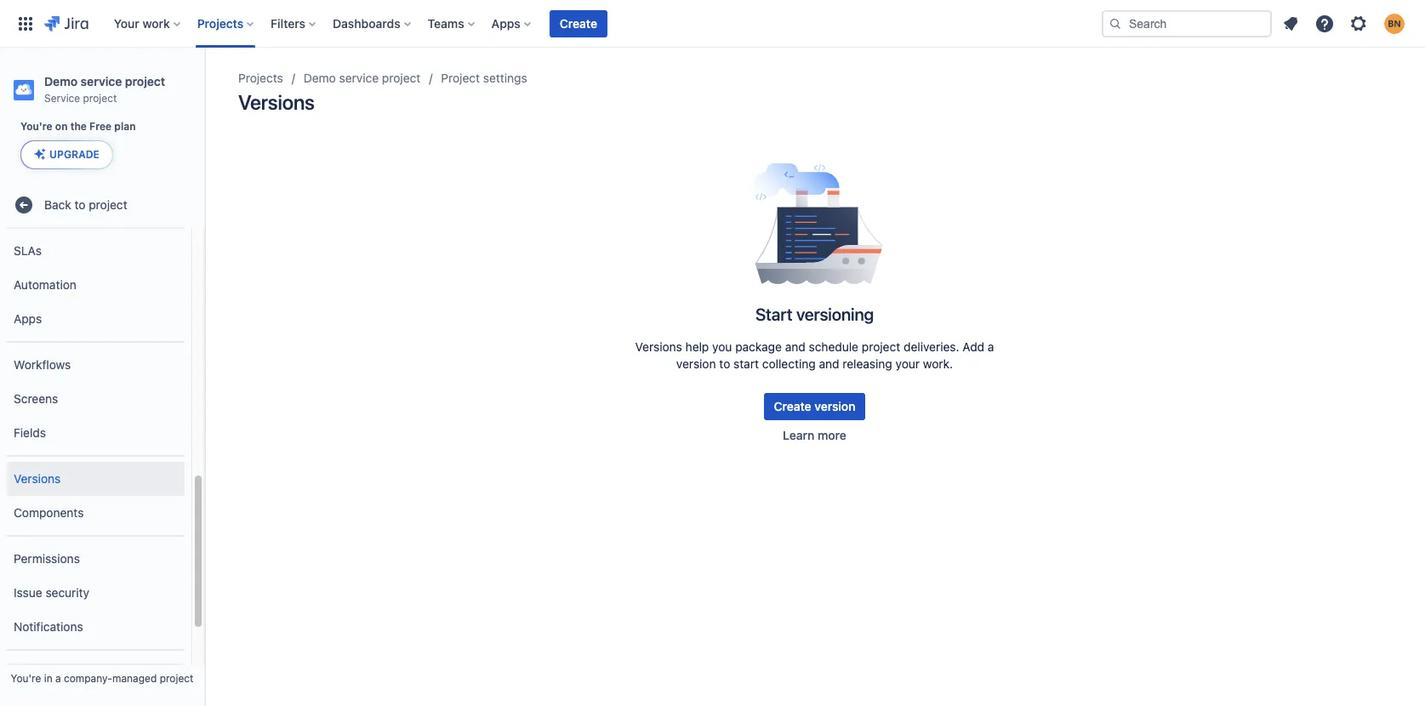 Task type: describe. For each thing, give the bounding box(es) containing it.
demo service project
[[304, 71, 421, 85]]

version inside button
[[815, 399, 856, 413]]

permissions
[[14, 551, 80, 566]]

fields link
[[7, 416, 185, 450]]

permissions link
[[7, 542, 185, 576]]

primary element
[[10, 0, 1102, 47]]

filters button
[[266, 10, 323, 37]]

back to project
[[44, 197, 127, 212]]

security
[[45, 585, 89, 600]]

back to project link
[[7, 188, 197, 222]]

project inside demo service project link
[[382, 71, 421, 85]]

settings image
[[1349, 13, 1369, 34]]

issue
[[14, 585, 42, 600]]

1 horizontal spatial and
[[819, 356, 839, 371]]

create for create
[[560, 16, 597, 30]]

notifications link
[[7, 610, 185, 644]]

projects for "projects" popup button
[[197, 16, 243, 30]]

apps for apps popup button
[[492, 16, 521, 30]]

automation link
[[7, 268, 185, 302]]

sidebar navigation image
[[186, 68, 223, 102]]

create for create version
[[774, 399, 812, 413]]

dashboards
[[333, 16, 401, 30]]

create version button
[[764, 393, 866, 420]]

project inside versions help you package and schedule project deliveries. add a version to start collecting and releasing your work.
[[862, 339, 901, 354]]

version inside versions help you package and schedule project deliveries. add a version to start collecting and releasing your work.
[[676, 356, 716, 371]]

work
[[142, 16, 170, 30]]

group containing slas
[[7, 0, 185, 341]]

slas
[[14, 243, 42, 258]]

demo service project link
[[304, 68, 421, 88]]

you're in a company-managed project
[[11, 672, 194, 685]]

package
[[735, 339, 782, 354]]

demo for demo service project
[[304, 71, 336, 85]]

you're for you're in a company-managed project
[[11, 672, 41, 685]]

learn more button
[[783, 427, 847, 444]]

on
[[55, 120, 68, 133]]

collecting
[[762, 356, 816, 371]]

issue security link
[[7, 576, 185, 610]]

issue security
[[14, 585, 89, 600]]

work.
[[923, 356, 953, 371]]

search image
[[1109, 17, 1122, 30]]

releasing
[[843, 356, 893, 371]]

automation
[[14, 277, 77, 292]]

teams
[[428, 16, 464, 30]]

project right managed
[[160, 672, 194, 685]]

dashboards button
[[328, 10, 418, 37]]

your
[[896, 356, 920, 371]]

apps for apps link
[[14, 311, 42, 326]]

workflows link
[[7, 348, 185, 382]]

apps button
[[486, 10, 538, 37]]

workflows
[[14, 357, 71, 372]]

learn
[[783, 428, 815, 442]]

project
[[441, 71, 480, 85]]

your profile and settings image
[[1385, 13, 1405, 34]]

your
[[114, 16, 139, 30]]

components link
[[7, 496, 185, 530]]

group containing workflows
[[7, 341, 185, 455]]

apps link
[[7, 302, 185, 336]]

you're on the free plan
[[20, 120, 136, 133]]

project settings link
[[441, 68, 527, 88]]

projects button
[[192, 10, 261, 37]]

you
[[712, 339, 732, 354]]

notifications
[[14, 619, 83, 634]]

service for demo service project service project
[[81, 74, 122, 88]]



Task type: locate. For each thing, give the bounding box(es) containing it.
schedule
[[809, 339, 859, 354]]

versions up components
[[14, 471, 61, 486]]

create button
[[550, 10, 608, 37]]

a inside versions help you package and schedule project deliveries. add a version to start collecting and releasing your work.
[[988, 339, 994, 354]]

in
[[44, 672, 52, 685]]

banner
[[0, 0, 1425, 48]]

demo for demo service project service project
[[44, 74, 78, 88]]

0 horizontal spatial versions
[[14, 471, 61, 486]]

1 vertical spatial version
[[815, 399, 856, 413]]

demo right projects link
[[304, 71, 336, 85]]

help
[[686, 339, 709, 354]]

versions
[[238, 90, 315, 114], [635, 339, 682, 354], [14, 471, 61, 486]]

versions down projects link
[[238, 90, 315, 114]]

service up "free"
[[81, 74, 122, 88]]

1 vertical spatial versions
[[635, 339, 682, 354]]

projects link
[[238, 68, 283, 88]]

project up "free"
[[83, 92, 117, 105]]

jira image
[[44, 13, 88, 34], [44, 13, 88, 34]]

1 horizontal spatial apps
[[492, 16, 521, 30]]

create inside 'primary' element
[[560, 16, 597, 30]]

to inside versions help you package and schedule project deliveries. add a version to start collecting and releasing your work.
[[719, 356, 730, 371]]

slas link
[[7, 234, 185, 268]]

to down you
[[719, 356, 730, 371]]

version down help
[[676, 356, 716, 371]]

1 vertical spatial create
[[774, 399, 812, 413]]

1 group from the top
[[7, 0, 185, 341]]

appswitcher icon image
[[15, 13, 36, 34]]

apps
[[492, 16, 521, 30], [14, 311, 42, 326]]

0 horizontal spatial demo
[[44, 74, 78, 88]]

5 group from the top
[[7, 649, 185, 706]]

service inside demo service project service project
[[81, 74, 122, 88]]

teams button
[[423, 10, 481, 37]]

1 horizontal spatial to
[[719, 356, 730, 371]]

start versioning
[[756, 304, 874, 324]]

apps right teams dropdown button
[[492, 16, 521, 30]]

project settings
[[441, 71, 527, 85]]

project
[[382, 71, 421, 85], [125, 74, 165, 88], [83, 92, 117, 105], [89, 197, 127, 212], [862, 339, 901, 354], [160, 672, 194, 685]]

your work
[[114, 16, 170, 30]]

1 vertical spatial projects
[[238, 71, 283, 85]]

2 horizontal spatial versions
[[635, 339, 682, 354]]

components
[[14, 505, 84, 520]]

1 horizontal spatial version
[[815, 399, 856, 413]]

0 vertical spatial apps
[[492, 16, 521, 30]]

and up 'collecting'
[[785, 339, 806, 354]]

0 vertical spatial a
[[988, 339, 994, 354]]

0 vertical spatial version
[[676, 356, 716, 371]]

1 vertical spatial and
[[819, 356, 839, 371]]

0 vertical spatial you're
[[20, 120, 52, 133]]

a
[[988, 339, 994, 354], [55, 672, 61, 685]]

1 horizontal spatial demo
[[304, 71, 336, 85]]

service down dashboards
[[339, 71, 379, 85]]

upgrade button
[[21, 141, 112, 169]]

1 horizontal spatial create
[[774, 399, 812, 413]]

help image
[[1315, 13, 1335, 34]]

4 group from the top
[[7, 535, 185, 649]]

0 horizontal spatial version
[[676, 356, 716, 371]]

versions inside versions help you package and schedule project deliveries. add a version to start collecting and releasing your work.
[[635, 339, 682, 354]]

to
[[74, 197, 86, 212], [719, 356, 730, 371]]

notifications image
[[1281, 13, 1301, 34]]

group containing versions
[[7, 455, 185, 535]]

to right back
[[74, 197, 86, 212]]

group containing permissions
[[7, 535, 185, 649]]

create up "learn"
[[774, 399, 812, 413]]

demo up service
[[44, 74, 78, 88]]

1 horizontal spatial versions
[[238, 90, 315, 114]]

3 group from the top
[[7, 455, 185, 535]]

deliveries.
[[904, 339, 959, 354]]

demo
[[304, 71, 336, 85], [44, 74, 78, 88]]

free
[[89, 120, 112, 133]]

1 vertical spatial a
[[55, 672, 61, 685]]

version up more
[[815, 399, 856, 413]]

fields
[[14, 425, 46, 440]]

0 vertical spatial projects
[[197, 16, 243, 30]]

your work button
[[109, 10, 187, 37]]

settings
[[483, 71, 527, 85]]

versions left help
[[635, 339, 682, 354]]

projects inside popup button
[[197, 16, 243, 30]]

0 vertical spatial create
[[560, 16, 597, 30]]

service for demo service project
[[339, 71, 379, 85]]

1 vertical spatial to
[[719, 356, 730, 371]]

project up releasing
[[862, 339, 901, 354]]

learn more
[[783, 428, 847, 442]]

project left project
[[382, 71, 421, 85]]

0 vertical spatial and
[[785, 339, 806, 354]]

and
[[785, 339, 806, 354], [819, 356, 839, 371]]

you're
[[20, 120, 52, 133], [11, 672, 41, 685]]

0 horizontal spatial apps
[[14, 311, 42, 326]]

2 vertical spatial versions
[[14, 471, 61, 486]]

1 vertical spatial apps
[[14, 311, 42, 326]]

1 vertical spatial you're
[[11, 672, 41, 685]]

you're left on
[[20, 120, 52, 133]]

Search field
[[1102, 10, 1272, 37]]

1 horizontal spatial service
[[339, 71, 379, 85]]

apps inside popup button
[[492, 16, 521, 30]]

versions link
[[7, 462, 185, 496]]

0 horizontal spatial service
[[81, 74, 122, 88]]

back
[[44, 197, 71, 212]]

service
[[339, 71, 379, 85], [81, 74, 122, 88]]

0 horizontal spatial to
[[74, 197, 86, 212]]

group
[[7, 0, 185, 341], [7, 341, 185, 455], [7, 455, 185, 535], [7, 535, 185, 649], [7, 649, 185, 706]]

demo inside demo service project service project
[[44, 74, 78, 88]]

create right apps popup button
[[560, 16, 597, 30]]

0 vertical spatial to
[[74, 197, 86, 212]]

company-
[[64, 672, 112, 685]]

create
[[560, 16, 597, 30], [774, 399, 812, 413]]

start
[[734, 356, 759, 371]]

1 horizontal spatial a
[[988, 339, 994, 354]]

more
[[818, 428, 847, 442]]

versions help you package and schedule project deliveries. add a version to start collecting and releasing your work.
[[635, 339, 994, 371]]

filters
[[271, 16, 306, 30]]

banner containing your work
[[0, 0, 1425, 48]]

0 horizontal spatial create
[[560, 16, 597, 30]]

start
[[756, 304, 793, 324]]

apps down automation
[[14, 311, 42, 326]]

managed
[[112, 672, 157, 685]]

service
[[44, 92, 80, 105]]

the
[[70, 120, 87, 133]]

2 group from the top
[[7, 341, 185, 455]]

you're left in
[[11, 672, 41, 685]]

projects right sidebar navigation icon
[[238, 71, 283, 85]]

project up slas link
[[89, 197, 127, 212]]

projects right 'work'
[[197, 16, 243, 30]]

plan
[[114, 120, 136, 133]]

you're for you're on the free plan
[[20, 120, 52, 133]]

versioning
[[796, 304, 874, 324]]

projects
[[197, 16, 243, 30], [238, 71, 283, 85]]

upgrade
[[49, 148, 99, 161]]

service inside demo service project link
[[339, 71, 379, 85]]

project inside "back to project" link
[[89, 197, 127, 212]]

a right in
[[55, 672, 61, 685]]

version
[[676, 356, 716, 371], [815, 399, 856, 413]]

create version
[[774, 399, 856, 413]]

0 vertical spatial versions
[[238, 90, 315, 114]]

projects for projects link
[[238, 71, 283, 85]]

and down schedule
[[819, 356, 839, 371]]

add
[[963, 339, 985, 354]]

0 horizontal spatial and
[[785, 339, 806, 354]]

0 horizontal spatial a
[[55, 672, 61, 685]]

a right the add
[[988, 339, 994, 354]]

demo service project service project
[[44, 74, 165, 105]]

screens
[[14, 391, 58, 406]]

screens link
[[7, 382, 185, 416]]

project up "plan"
[[125, 74, 165, 88]]



Task type: vqa. For each thing, say whether or not it's contained in the screenshot.


